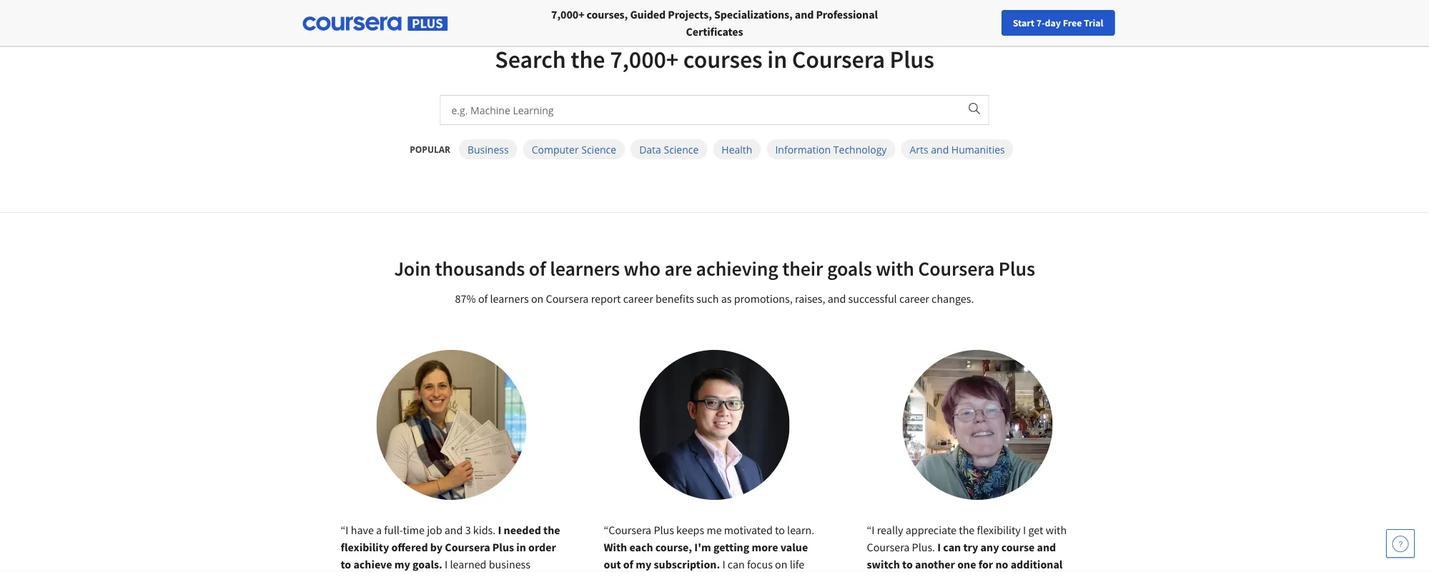 Task type: locate. For each thing, give the bounding box(es) containing it.
of right "87%"
[[478, 292, 488, 306]]

1 horizontal spatial learners
[[550, 256, 620, 281]]

0 horizontal spatial can
[[728, 558, 745, 572]]

arts
[[910, 143, 929, 156]]

who
[[624, 256, 661, 281]]

i
[[346, 524, 349, 538], [498, 524, 502, 538], [938, 541, 941, 555], [445, 558, 448, 572], [723, 558, 726, 572]]

87%
[[455, 292, 476, 306]]

start 7-day free trial
[[1013, 16, 1104, 29]]

science inside computer science button
[[582, 143, 617, 156]]

1 vertical spatial in
[[517, 541, 526, 555]]

1 horizontal spatial my
[[636, 558, 652, 572]]

learners
[[550, 256, 620, 281], [490, 292, 529, 306]]

coursera left report
[[546, 292, 589, 306]]

the inside i needed the flexibility offered by coursera plus in order to achieve my goals.
[[544, 524, 560, 538]]

data science button
[[631, 139, 708, 160]]

0 vertical spatial the
[[571, 44, 605, 75]]

0 horizontal spatial to
[[341, 558, 351, 572]]

0 vertical spatial of
[[529, 256, 546, 281]]

on for life
[[775, 558, 788, 572]]

information technology button
[[767, 139, 896, 160]]

on left life
[[775, 558, 788, 572]]

join
[[394, 256, 431, 281]]

my down each
[[636, 558, 652, 572]]

None search field
[[197, 9, 540, 38]]

to
[[775, 524, 785, 538], [341, 558, 351, 572], [903, 558, 913, 572]]

coursera plus image
[[303, 17, 448, 31]]

87% of learners on coursera report career benefits such as promotions, raises, and successful career changes.
[[455, 292, 974, 306]]

to down flexibility
[[341, 558, 351, 572]]

1 horizontal spatial 7,000+
[[610, 44, 679, 75]]

i inside i can focus on life
[[723, 558, 726, 572]]

try
[[964, 541, 979, 555]]

1 vertical spatial learners
[[490, 292, 529, 306]]

job
[[427, 524, 442, 538]]

7-
[[1037, 16, 1045, 29]]

0 vertical spatial can
[[944, 541, 961, 555]]

i down 'getting'
[[723, 558, 726, 572]]

i for focus
[[723, 558, 726, 572]]

0 vertical spatial 7,000+
[[552, 7, 585, 21]]

of inside coursera plus keeps me motivated to learn. with each course, i'm getting more value out of my subscription.
[[624, 558, 634, 572]]

i inside i can try any course and switch to another one for no additiona
[[938, 541, 941, 555]]

0 horizontal spatial in
[[517, 541, 526, 555]]

1 horizontal spatial science
[[664, 143, 699, 156]]

0 horizontal spatial 7,000+
[[552, 7, 585, 21]]

science right data on the top left
[[664, 143, 699, 156]]

i for the
[[498, 524, 502, 538]]

of right out
[[624, 558, 634, 572]]

of
[[529, 256, 546, 281], [478, 292, 488, 306], [624, 558, 634, 572]]

report
[[591, 292, 621, 306]]

courses,
[[587, 7, 628, 21]]

my
[[395, 558, 410, 572], [636, 558, 652, 572]]

i right goals.
[[445, 558, 448, 572]]

0 horizontal spatial my
[[395, 558, 410, 572]]

0 vertical spatial learners
[[550, 256, 620, 281]]

1 vertical spatial on
[[775, 558, 788, 572]]

7,000+
[[552, 7, 585, 21], [610, 44, 679, 75]]

changes.
[[932, 292, 974, 306]]

can
[[944, 541, 961, 555], [728, 558, 745, 572]]

1 horizontal spatial career
[[900, 292, 930, 306]]

specializations,
[[715, 7, 793, 21]]

1 vertical spatial the
[[544, 524, 560, 538]]

the
[[571, 44, 605, 75], [544, 524, 560, 538]]

science for computer science
[[582, 143, 617, 156]]

in down needed
[[517, 541, 526, 555]]

health
[[722, 143, 753, 156]]

1 horizontal spatial to
[[775, 524, 785, 538]]

coursera up each
[[609, 524, 652, 538]]

benefits
[[656, 292, 694, 306]]

0 horizontal spatial on
[[531, 292, 544, 306]]

i can try any course and switch to another one for no additiona
[[867, 541, 1063, 573]]

0 vertical spatial in
[[768, 44, 788, 75]]

7,000+ left courses,
[[552, 7, 585, 21]]

learners up report
[[550, 256, 620, 281]]

i up another
[[938, 541, 941, 555]]

can inside i can focus on life
[[728, 558, 745, 572]]

can inside i can try any course and switch to another one for no additiona
[[944, 541, 961, 555]]

coursera up changes.
[[919, 256, 995, 281]]

1 horizontal spatial of
[[529, 256, 546, 281]]

the down courses,
[[571, 44, 605, 75]]

1 science from the left
[[582, 143, 617, 156]]

on inside i can focus on life
[[775, 558, 788, 572]]

2 horizontal spatial to
[[903, 558, 913, 572]]

can for try
[[944, 541, 961, 555]]

2 career from the left
[[900, 292, 930, 306]]

1 my from the left
[[395, 558, 410, 572]]

coursera
[[792, 44, 885, 75], [919, 256, 995, 281], [546, 292, 589, 306], [609, 524, 652, 538], [445, 541, 490, 555]]

in
[[768, 44, 788, 75], [517, 541, 526, 555]]

2 science from the left
[[664, 143, 699, 156]]

coursera down 3
[[445, 541, 490, 555]]

computer science button
[[523, 139, 625, 160]]

my down offered
[[395, 558, 410, 572]]

0 horizontal spatial of
[[478, 292, 488, 306]]

of right thousands
[[529, 256, 546, 281]]

i inside i needed the flexibility offered by coursera plus in order to achieve my goals.
[[498, 524, 502, 538]]

goals.
[[413, 558, 443, 572]]

offered
[[392, 541, 428, 555]]

learner image inés k. image
[[903, 350, 1053, 501]]

and inside i can try any course and switch to another one for no additiona
[[1037, 541, 1057, 555]]

to inside i needed the flexibility offered by coursera plus in order to achieve my goals.
[[341, 558, 351, 572]]

on
[[531, 292, 544, 306], [775, 558, 788, 572]]

plus
[[890, 44, 935, 75], [999, 256, 1036, 281], [654, 524, 674, 538], [493, 541, 514, 555]]

i'm
[[695, 541, 711, 555]]

science inside data science button
[[664, 143, 699, 156]]

in inside i needed the flexibility offered by coursera plus in order to achieve my goals.
[[517, 541, 526, 555]]

have
[[351, 524, 374, 538]]

successful
[[849, 292, 897, 306]]

1 vertical spatial of
[[478, 292, 488, 306]]

learners down thousands
[[490, 292, 529, 306]]

can left "try"
[[944, 541, 961, 555]]

i inside i learned business
[[445, 558, 448, 572]]

in down specializations,
[[768, 44, 788, 75]]

and inside button
[[931, 143, 949, 156]]

0 horizontal spatial learners
[[490, 292, 529, 306]]

can down 'getting'
[[728, 558, 745, 572]]

popular
[[410, 143, 451, 155]]

0 vertical spatial on
[[531, 292, 544, 306]]

science
[[582, 143, 617, 156], [664, 143, 699, 156]]

career down who
[[623, 292, 654, 306]]

me
[[707, 524, 722, 538]]

and right "course" on the right of the page
[[1037, 541, 1057, 555]]

1 vertical spatial can
[[728, 558, 745, 572]]

and right the arts
[[931, 143, 949, 156]]

on left report
[[531, 292, 544, 306]]

their
[[783, 256, 824, 281]]

7,000+ down guided in the top of the page
[[610, 44, 679, 75]]

and left professional
[[795, 7, 814, 21]]

time
[[403, 524, 425, 538]]

certificates
[[686, 24, 743, 39]]

value
[[781, 541, 808, 555]]

technology
[[834, 143, 887, 156]]

goals
[[828, 256, 872, 281]]

1 horizontal spatial can
[[944, 541, 961, 555]]

plus inside coursera plus keeps me motivated to learn. with each course, i'm getting more value out of my subscription.
[[654, 524, 674, 538]]

0 horizontal spatial science
[[582, 143, 617, 156]]

learner image abigail p. image
[[377, 350, 527, 501]]

2 my from the left
[[636, 558, 652, 572]]

science right computer
[[582, 143, 617, 156]]

1 horizontal spatial on
[[775, 558, 788, 572]]

i left have
[[346, 524, 349, 538]]

career down with
[[900, 292, 930, 306]]

0 horizontal spatial the
[[544, 524, 560, 538]]

and
[[795, 7, 814, 21], [931, 143, 949, 156], [828, 292, 846, 306], [445, 524, 463, 538], [1037, 541, 1057, 555]]

coursera inside i needed the flexibility offered by coursera plus in order to achieve my goals.
[[445, 541, 490, 555]]

to left "learn."
[[775, 524, 785, 538]]

0 horizontal spatial career
[[623, 292, 654, 306]]

the up order
[[544, 524, 560, 538]]

2 vertical spatial of
[[624, 558, 634, 572]]

2 horizontal spatial of
[[624, 558, 634, 572]]

start 7-day free trial button
[[1002, 10, 1115, 36]]

i right kids.
[[498, 524, 502, 538]]

to right switch at the right
[[903, 558, 913, 572]]



Task type: vqa. For each thing, say whether or not it's contained in the screenshot.
Join thousands of learners who are achieving their goals with Coursera Plus
yes



Task type: describe. For each thing, give the bounding box(es) containing it.
coursera plus keeps me motivated to learn. with each course, i'm getting more value out of my subscription.
[[604, 524, 815, 572]]

promotions,
[[734, 292, 793, 306]]

and right raises,
[[828, 292, 846, 306]]

order
[[529, 541, 556, 555]]

to inside i can try any course and switch to another one for no additiona
[[903, 558, 913, 572]]

by
[[430, 541, 443, 555]]

thousands
[[435, 256, 525, 281]]

course
[[1002, 541, 1035, 555]]

guided
[[630, 7, 666, 21]]

learn.
[[788, 524, 815, 538]]

1 horizontal spatial in
[[768, 44, 788, 75]]

no
[[996, 558, 1009, 572]]

my inside i needed the flexibility offered by coursera plus in order to achieve my goals.
[[395, 558, 410, 572]]

keeps
[[677, 524, 705, 538]]

with
[[876, 256, 915, 281]]

i for a
[[346, 524, 349, 538]]

and inside 7,000+ courses, guided projects, specializations, and professional certificates
[[795, 7, 814, 21]]

information technology
[[776, 143, 887, 156]]

another
[[916, 558, 956, 572]]

with
[[604, 541, 627, 555]]

motivated
[[724, 524, 773, 538]]

one
[[958, 558, 977, 572]]

projects,
[[668, 7, 712, 21]]

i needed the flexibility offered by coursera plus in order to achieve my goals.
[[341, 524, 560, 572]]

i learned business
[[341, 558, 554, 573]]

learner image shi jie f. image
[[640, 350, 790, 501]]

professional
[[816, 7, 878, 21]]

my inside coursera plus keeps me motivated to learn. with each course, i'm getting more value out of my subscription.
[[636, 558, 652, 572]]

learned
[[450, 558, 487, 572]]

life
[[790, 558, 805, 572]]

coursera inside coursera plus keeps me motivated to learn. with each course, i'm getting more value out of my subscription.
[[609, 524, 652, 538]]

out
[[604, 558, 621, 572]]

on for coursera
[[531, 292, 544, 306]]

trial
[[1084, 16, 1104, 29]]

information
[[776, 143, 831, 156]]

Search the 7,000+ courses in Coursera Plus text field
[[441, 96, 959, 124]]

i have a full-time job and 3 kids.
[[346, 524, 498, 538]]

can for focus
[[728, 558, 745, 572]]

start
[[1013, 16, 1035, 29]]

7,000+ courses, guided projects, specializations, and professional certificates
[[552, 7, 878, 39]]

business button
[[459, 139, 518, 160]]

help center image
[[1393, 536, 1410, 553]]

any
[[981, 541, 1000, 555]]

more
[[752, 541, 779, 555]]

and left 3
[[445, 524, 463, 538]]

arts and humanities button
[[902, 139, 1014, 160]]

plus inside i needed the flexibility offered by coursera plus in order to achieve my goals.
[[493, 541, 514, 555]]

a
[[376, 524, 382, 538]]

to inside coursera plus keeps me motivated to learn. with each course, i'm getting more value out of my subscription.
[[775, 524, 785, 538]]

courses
[[684, 44, 763, 75]]

search
[[495, 44, 566, 75]]

humanities
[[952, 143, 1005, 156]]

flexibility
[[341, 541, 389, 555]]

such
[[697, 292, 719, 306]]

computer
[[532, 143, 579, 156]]

business
[[489, 558, 531, 572]]

i for business
[[445, 558, 448, 572]]

needed
[[504, 524, 541, 538]]

raises,
[[795, 292, 826, 306]]

health button
[[713, 139, 761, 160]]

subscription.
[[654, 558, 720, 572]]

search the 7,000+ courses in coursera plus
[[495, 44, 935, 75]]

free
[[1063, 16, 1082, 29]]

join thousands of learners who are achieving their goals with coursera plus
[[394, 256, 1036, 281]]

achieving
[[696, 256, 779, 281]]

1 career from the left
[[623, 292, 654, 306]]

7,000+ inside 7,000+ courses, guided projects, specializations, and professional certificates
[[552, 7, 585, 21]]

achieve
[[354, 558, 392, 572]]

i for try
[[938, 541, 941, 555]]

full-
[[384, 524, 403, 538]]

data
[[640, 143, 662, 156]]

business
[[468, 143, 509, 156]]

each
[[630, 541, 653, 555]]

arts and humanities
[[910, 143, 1005, 156]]

1 horizontal spatial the
[[571, 44, 605, 75]]

computer science
[[532, 143, 617, 156]]

for
[[979, 558, 994, 572]]

data science
[[640, 143, 699, 156]]

course,
[[656, 541, 692, 555]]

3
[[465, 524, 471, 538]]

are
[[665, 256, 692, 281]]

kids.
[[473, 524, 496, 538]]

getting
[[714, 541, 750, 555]]

coursera down professional
[[792, 44, 885, 75]]

i can focus on life
[[604, 558, 823, 573]]

science for data science
[[664, 143, 699, 156]]

as
[[722, 292, 732, 306]]

switch
[[867, 558, 900, 572]]

1 vertical spatial 7,000+
[[610, 44, 679, 75]]

focus
[[747, 558, 773, 572]]

day
[[1045, 16, 1061, 29]]



